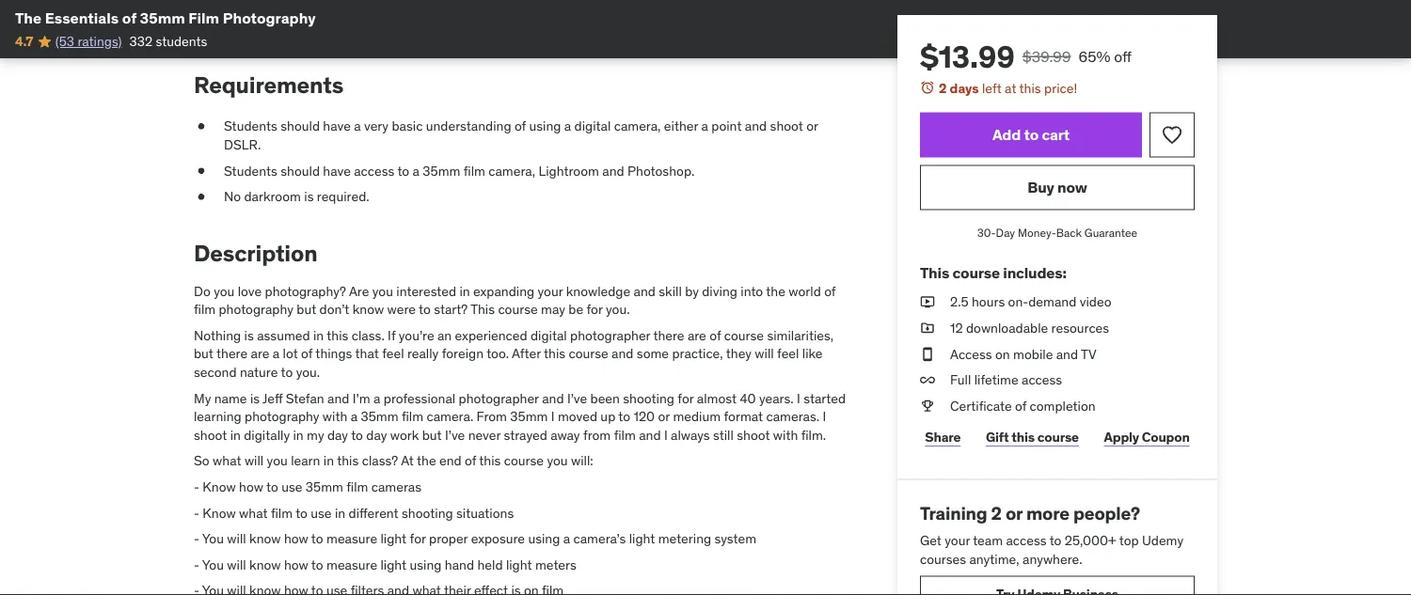 Task type: describe. For each thing, give the bounding box(es) containing it.
1 know from the top
[[203, 479, 236, 496]]

0 horizontal spatial use
[[281, 479, 302, 496]]

and left i'm
[[327, 390, 349, 407]]

exposure
[[471, 530, 525, 547]]

35mm up 332 students
[[140, 8, 185, 27]]

and up moved
[[542, 390, 564, 407]]

4 - from the top
[[194, 556, 199, 573]]

on
[[995, 345, 1010, 362]]

money-
[[1018, 226, 1056, 240]]

1 day from the left
[[327, 427, 348, 444]]

class?
[[362, 453, 398, 470]]

essentials
[[45, 8, 119, 27]]

a down the "basic"
[[413, 162, 420, 179]]

xsmall image for certificate of completion
[[920, 397, 935, 415]]

add to cart button
[[920, 113, 1142, 158]]

2.5
[[950, 294, 969, 311]]

35mm down learn at the left bottom of page
[[306, 479, 343, 496]]

you right do
[[214, 283, 235, 300]]

course down expanding
[[498, 301, 538, 318]]

shoot down format
[[737, 427, 770, 444]]

no
[[224, 188, 241, 205]]

$39.99
[[1022, 47, 1071, 66]]

0 vertical spatial shooting
[[623, 390, 674, 407]]

held
[[477, 556, 503, 573]]

2 vertical spatial using
[[410, 556, 442, 573]]

day
[[996, 226, 1015, 240]]

1 measure from the top
[[326, 530, 377, 547]]

2 know from the top
[[203, 505, 236, 521]]

35mm down i'm
[[361, 408, 398, 425]]

this left class?
[[337, 453, 359, 470]]

film down 'up'
[[614, 427, 636, 444]]

really
[[407, 345, 439, 362]]

by
[[685, 283, 699, 300]]

0 vertical spatial this
[[920, 263, 949, 282]]

of right the "lot"
[[301, 345, 313, 362]]

a right i'm
[[373, 390, 380, 407]]

tv
[[1081, 345, 1096, 362]]

on-
[[1008, 294, 1028, 311]]

courses
[[920, 551, 966, 568]]

course down strayed
[[504, 453, 544, 470]]

1 vertical spatial what
[[239, 505, 268, 521]]

buy now button
[[920, 165, 1195, 210]]

wishlist image
[[1161, 124, 1183, 146]]

should for a
[[281, 118, 320, 135]]

0 horizontal spatial with
[[323, 408, 347, 425]]

shoot inside students should have a very basic understanding of using a digital camera, either a point and shoot or dslr.
[[770, 118, 803, 135]]

your inside the do you love photography? are you interested in expanding your knowledge and skill by diving into the world of film photography but don't know were to start? this course may be for you. nothing is assumed in this class. if you're an experienced digital photographer there are of course similarities, but there are a lot of things that feel really foreign too. after this course and some practice, they will feel like second nature to you. my name is jeff stefan and i'm a professional photographer and i've been shooting for almost 40 years. i started learning photography with a 35mm film camera. from 35mm i moved up to 120 or medium format cameras. i shoot in digitally in my day to day work but i've never strayed away from film and i always still shoot with film. so what will you learn in this class? at the end of this course you will: - know how to use 35mm film cameras - know what film to use in different shooting situations - you will know how to measure light for proper exposure using a camera's light metering system - you will know how to measure light using hand held light meters
[[538, 283, 563, 300]]

access inside training 2 or more people? get your team access to 25,000+ top udemy courses anytime, anywhere.
[[1006, 532, 1047, 549]]

they
[[726, 345, 752, 362]]

course up they
[[724, 327, 764, 344]]

lightroom
[[538, 162, 599, 179]]

similarities,
[[767, 327, 834, 344]]

1 vertical spatial is
[[244, 327, 254, 344]]

of down full lifetime access
[[1015, 397, 1027, 414]]

photography
[[223, 8, 316, 27]]

students should have access to a 35mm film camera, lightroom and photoshop.
[[224, 162, 695, 179]]

add to cart
[[992, 125, 1070, 144]]

2 - from the top
[[194, 505, 199, 521]]

course down be
[[569, 345, 608, 362]]

are
[[349, 283, 369, 300]]

video
[[1080, 294, 1111, 311]]

2 day from the left
[[366, 427, 387, 444]]

back
[[1056, 226, 1082, 240]]

away
[[550, 427, 580, 444]]

1 - from the top
[[194, 479, 199, 496]]

0 vertical spatial i've
[[567, 390, 587, 407]]

i up away
[[551, 408, 555, 425]]

using inside students should have a very basic understanding of using a digital camera, either a point and shoot or dslr.
[[529, 118, 561, 135]]

35mm down understanding on the top of the page
[[423, 162, 460, 179]]

situations
[[456, 505, 514, 521]]

0 horizontal spatial there
[[216, 345, 248, 362]]

i up cameras.
[[797, 390, 800, 407]]

you left will: on the bottom left of the page
[[547, 453, 568, 470]]

and left some
[[612, 345, 634, 362]]

and down 120
[[639, 427, 661, 444]]

love
[[238, 283, 262, 300]]

$13.99 $39.99 65% off
[[920, 38, 1132, 75]]

point
[[711, 118, 742, 135]]

a down i'm
[[351, 408, 358, 425]]

this right at
[[1019, 79, 1041, 96]]

1 vertical spatial access
[[1022, 371, 1062, 388]]

be
[[568, 301, 583, 318]]

buy now
[[1027, 178, 1087, 197]]

a up lightroom
[[564, 118, 571, 135]]

a left the "lot"
[[273, 345, 280, 362]]

0 horizontal spatial shooting
[[402, 505, 453, 521]]

you right are
[[372, 283, 393, 300]]

now
[[1057, 178, 1087, 197]]

photoshop.
[[627, 162, 695, 179]]

and right lightroom
[[602, 162, 624, 179]]

things
[[315, 345, 352, 362]]

description
[[194, 239, 317, 267]]

in left different
[[335, 505, 345, 521]]

this course includes:
[[920, 263, 1067, 282]]

i left always
[[664, 427, 668, 444]]

certificate
[[950, 397, 1012, 414]]

meters
[[535, 556, 576, 573]]

i down started
[[823, 408, 826, 425]]

metering
[[658, 530, 711, 547]]

class.
[[352, 327, 385, 344]]

12
[[950, 320, 963, 336]]

interested
[[396, 283, 456, 300]]

full
[[950, 371, 971, 388]]

65%
[[1078, 47, 1110, 66]]

2.5 hours on-demand video
[[950, 294, 1111, 311]]

cameras.
[[766, 408, 819, 425]]

xsmall image
[[920, 345, 935, 363]]

camera, inside students should have a very basic understanding of using a digital camera, either a point and shoot or dslr.
[[614, 118, 661, 135]]

were
[[387, 301, 416, 318]]

a left the very
[[354, 118, 361, 135]]

1 horizontal spatial for
[[586, 301, 603, 318]]

so
[[194, 453, 209, 470]]

knowledge
[[566, 283, 630, 300]]

will:
[[571, 453, 593, 470]]

1 horizontal spatial you.
[[606, 301, 630, 318]]

course inside 'link'
[[1037, 429, 1079, 446]]

jeff
[[263, 390, 283, 407]]

my
[[307, 427, 324, 444]]

1 vertical spatial know
[[249, 530, 281, 547]]

of right world
[[824, 283, 836, 300]]

$13.99
[[920, 38, 1015, 75]]

in up things
[[313, 327, 324, 344]]

film up different
[[346, 479, 368, 496]]

2 horizontal spatial but
[[422, 427, 442, 444]]

mobile
[[1013, 345, 1053, 362]]

alarm image
[[920, 80, 935, 95]]

0 vertical spatial access
[[354, 162, 394, 179]]

xsmall image for no darkroom is required.
[[194, 188, 209, 206]]

ratings)
[[77, 33, 122, 50]]

requirements
[[194, 70, 343, 99]]

in up start?
[[459, 283, 470, 300]]

1 vertical spatial how
[[284, 530, 308, 547]]

0 vertical spatial photographer
[[570, 327, 650, 344]]

film down professional
[[402, 408, 423, 425]]

expanding
[[473, 283, 534, 300]]

different
[[349, 505, 399, 521]]

been
[[590, 390, 620, 407]]

into
[[741, 283, 763, 300]]

started
[[804, 390, 846, 407]]

assumed
[[257, 327, 310, 344]]

lifetime
[[974, 371, 1018, 388]]

2 vertical spatial how
[[284, 556, 308, 573]]

xsmall image for students should have a very basic understanding of using a digital camera, either a point and shoot or dslr.
[[194, 117, 209, 136]]

1 vertical spatial photography
[[245, 408, 319, 425]]

end
[[439, 453, 462, 470]]

1 vertical spatial using
[[528, 530, 560, 547]]

experienced
[[455, 327, 527, 344]]

moved
[[558, 408, 597, 425]]

share
[[925, 429, 961, 446]]

0 vertical spatial but
[[297, 301, 316, 318]]

downloadable
[[966, 320, 1048, 336]]

apply
[[1104, 429, 1139, 446]]

0 vertical spatial 2
[[939, 79, 947, 96]]

up
[[601, 408, 615, 425]]

30-
[[977, 226, 996, 240]]

1 vertical spatial you.
[[296, 364, 320, 381]]

1 you from the top
[[202, 530, 224, 547]]

gift this course
[[986, 429, 1079, 446]]

off
[[1114, 47, 1132, 66]]

camera's
[[573, 530, 626, 547]]

from
[[583, 427, 611, 444]]



Task type: locate. For each thing, give the bounding box(es) containing it.
this down the never on the bottom left
[[479, 453, 501, 470]]

of inside students should have a very basic understanding of using a digital camera, either a point and shoot or dslr.
[[514, 118, 526, 135]]

gift
[[986, 429, 1009, 446]]

2 vertical spatial know
[[249, 556, 281, 573]]

share button
[[920, 419, 966, 457]]

2 right alarm 'image'
[[939, 79, 947, 96]]

do you love photography? are you interested in expanding your knowledge and skill by diving into the world of film photography but don't know were to start? this course may be for you. nothing is assumed in this class. if you're an experienced digital photographer there are of course similarities, but there are a lot of things that feel really foreign too. after this course and some practice, they will feel like second nature to you. my name is jeff stefan and i'm a professional photographer and i've been shooting for almost 40 years. i started learning photography with a 35mm film camera. from 35mm i moved up to 120 or medium format cameras. i shoot in digitally in my day to day work but i've never strayed away from film and i always still shoot with film. so what will you learn in this class? at the end of this course you will: - know how to use 35mm film cameras - know what film to use in different shooting situations - you will know how to measure light for proper exposure using a camera's light metering system - you will know how to measure light using hand held light meters
[[194, 283, 846, 573]]

people?
[[1073, 502, 1140, 524]]

or
[[806, 118, 818, 135], [658, 408, 670, 425], [1006, 502, 1022, 524]]

4.7
[[15, 33, 33, 50]]

use
[[281, 479, 302, 496], [311, 505, 332, 521]]

shoot down 'learning'
[[194, 427, 227, 444]]

this inside 'link'
[[1012, 429, 1035, 446]]

(53
[[55, 33, 74, 50]]

is right nothing
[[244, 327, 254, 344]]

digital inside students should have a very basic understanding of using a digital camera, either a point and shoot or dslr.
[[574, 118, 611, 135]]

xsmall image
[[194, 117, 209, 136], [194, 162, 209, 180], [194, 188, 209, 206], [920, 293, 935, 312], [920, 319, 935, 338], [920, 371, 935, 389], [920, 397, 935, 415]]

1 horizontal spatial this
[[920, 263, 949, 282]]

students inside students should have a very basic understanding of using a digital camera, either a point and shoot or dslr.
[[224, 118, 277, 135]]

using
[[529, 118, 561, 135], [528, 530, 560, 547], [410, 556, 442, 573]]

2
[[939, 79, 947, 96], [991, 502, 1002, 524]]

day up class?
[[366, 427, 387, 444]]

there
[[653, 327, 684, 344], [216, 345, 248, 362]]

hand
[[445, 556, 474, 573]]

film down do
[[194, 301, 216, 318]]

of right end
[[465, 453, 476, 470]]

1 vertical spatial are
[[251, 345, 269, 362]]

for up the medium
[[678, 390, 694, 407]]

or inside the do you love photography? are you interested in expanding your knowledge and skill by diving into the world of film photography but don't know were to start? this course may be for you. nothing is assumed in this class. if you're an experienced digital photographer there are of course similarities, but there are a lot of things that feel really foreign too. after this course and some practice, they will feel like second nature to you. my name is jeff stefan and i'm a professional photographer and i've been shooting for almost 40 years. i started learning photography with a 35mm film camera. from 35mm i moved up to 120 or medium format cameras. i shoot in digitally in my day to day work but i've never strayed away from film and i always still shoot with film. so what will you learn in this class? at the end of this course you will: - know how to use 35mm film cameras - know what film to use in different shooting situations - you will know how to measure light for proper exposure using a camera's light metering system - you will know how to measure light using hand held light meters
[[658, 408, 670, 425]]

0 vertical spatial should
[[281, 118, 320, 135]]

0 horizontal spatial or
[[658, 408, 670, 425]]

access up anywhere.
[[1006, 532, 1047, 549]]

diving
[[702, 283, 737, 300]]

1 horizontal spatial use
[[311, 505, 332, 521]]

1 students from the top
[[224, 118, 277, 135]]

2 up team at the right
[[991, 502, 1002, 524]]

0 vertical spatial your
[[538, 283, 563, 300]]

1 horizontal spatial the
[[766, 283, 785, 300]]

nature
[[240, 364, 278, 381]]

should inside students should have a very basic understanding of using a digital camera, either a point and shoot or dslr.
[[281, 118, 320, 135]]

should down requirements
[[281, 118, 320, 135]]

to inside training 2 or more people? get your team access to 25,000+ top udemy courses anytime, anywhere.
[[1050, 532, 1062, 549]]

1 vertical spatial know
[[203, 505, 236, 521]]

0 vertical spatial know
[[203, 479, 236, 496]]

no darkroom is required.
[[224, 188, 369, 205]]

photographer up from
[[459, 390, 539, 407]]

is left required.
[[304, 188, 314, 205]]

anytime,
[[969, 551, 1019, 568]]

have for a
[[323, 118, 351, 135]]

1 horizontal spatial photographer
[[570, 327, 650, 344]]

but down photography?
[[297, 301, 316, 318]]

apply coupon
[[1104, 429, 1190, 446]]

2 days left at this price!
[[939, 79, 1077, 96]]

i'm
[[353, 390, 370, 407]]

course down completion at the right of page
[[1037, 429, 1079, 446]]

1 vertical spatial students
[[224, 162, 277, 179]]

0 vertical spatial are
[[688, 327, 706, 344]]

1 vertical spatial your
[[945, 532, 970, 549]]

the right at
[[417, 453, 436, 470]]

this right gift at the bottom right of the page
[[1012, 429, 1035, 446]]

2 vertical spatial or
[[1006, 502, 1022, 524]]

if
[[388, 327, 395, 344]]

i've up moved
[[567, 390, 587, 407]]

my
[[194, 390, 211, 407]]

0 horizontal spatial this
[[471, 301, 495, 318]]

0 vertical spatial have
[[323, 118, 351, 135]]

start?
[[434, 301, 468, 318]]

demand
[[1028, 294, 1076, 311]]

some
[[637, 345, 669, 362]]

0 horizontal spatial are
[[251, 345, 269, 362]]

0 horizontal spatial but
[[194, 345, 213, 362]]

0 vertical spatial is
[[304, 188, 314, 205]]

1 vertical spatial have
[[323, 162, 351, 179]]

film
[[188, 8, 219, 27]]

2 should from the top
[[281, 162, 320, 179]]

do
[[194, 283, 211, 300]]

2 vertical spatial is
[[250, 390, 260, 407]]

have for access
[[323, 162, 351, 179]]

35mm up strayed
[[510, 408, 548, 425]]

or right 120
[[658, 408, 670, 425]]

your
[[538, 283, 563, 300], [945, 532, 970, 549]]

students should have a very basic understanding of using a digital camera, either a point and shoot or dslr.
[[224, 118, 818, 153]]

what down digitally
[[239, 505, 268, 521]]

in left my
[[293, 427, 304, 444]]

course up hours on the right of page
[[952, 263, 1000, 282]]

students for students should have a very basic understanding of using a digital camera, either a point and shoot or dslr.
[[224, 118, 277, 135]]

and inside students should have a very basic understanding of using a digital camera, either a point and shoot or dslr.
[[745, 118, 767, 135]]

access up required.
[[354, 162, 394, 179]]

students
[[224, 118, 277, 135], [224, 162, 277, 179]]

0 vertical spatial measure
[[326, 530, 377, 547]]

your up may
[[538, 283, 563, 300]]

there down nothing
[[216, 345, 248, 362]]

2 have from the top
[[323, 162, 351, 179]]

xsmall image for 2.5 hours on-demand video
[[920, 293, 935, 312]]

1 vertical spatial there
[[216, 345, 248, 362]]

2 vertical spatial access
[[1006, 532, 1047, 549]]

are up nature
[[251, 345, 269, 362]]

2 measure from the top
[[326, 556, 377, 573]]

access on mobile and tv
[[950, 345, 1096, 362]]

using up lightroom
[[529, 118, 561, 135]]

0 vertical spatial you
[[202, 530, 224, 547]]

0 horizontal spatial the
[[417, 453, 436, 470]]

2 vertical spatial for
[[410, 530, 426, 547]]

1 should from the top
[[281, 118, 320, 135]]

full lifetime access
[[950, 371, 1062, 388]]

0 vertical spatial with
[[323, 408, 347, 425]]

this right after
[[544, 345, 565, 362]]

top
[[1119, 532, 1139, 549]]

camera, down students should have a very basic understanding of using a digital camera, either a point and shoot or dslr.
[[488, 162, 535, 179]]

0 vertical spatial use
[[281, 479, 302, 496]]

332 students
[[129, 33, 207, 50]]

an
[[437, 327, 452, 344]]

0 horizontal spatial 2
[[939, 79, 947, 96]]

photography down love
[[219, 301, 293, 318]]

1 vertical spatial photographer
[[459, 390, 539, 407]]

and left skill
[[634, 283, 656, 300]]

1 horizontal spatial there
[[653, 327, 684, 344]]

should up no darkroom is required.
[[281, 162, 320, 179]]

1 vertical spatial this
[[471, 301, 495, 318]]

1 vertical spatial the
[[417, 453, 436, 470]]

using left hand
[[410, 556, 442, 573]]

left
[[982, 79, 1002, 96]]

students down dslr.
[[224, 162, 277, 179]]

photographer down be
[[570, 327, 650, 344]]

you. down the "lot"
[[296, 364, 320, 381]]

1 horizontal spatial 2
[[991, 502, 1002, 524]]

should for access
[[281, 162, 320, 179]]

and left tv
[[1056, 345, 1078, 362]]

1 vertical spatial measure
[[326, 556, 377, 573]]

students for students should have access to a 35mm film camera, lightroom and photoshop.
[[224, 162, 277, 179]]

with up my
[[323, 408, 347, 425]]

you. down knowledge
[[606, 301, 630, 318]]

almost
[[697, 390, 737, 407]]

2 inside training 2 or more people? get your team access to 25,000+ top udemy courses anytime, anywhere.
[[991, 502, 1002, 524]]

very
[[364, 118, 389, 135]]

2 feel from the left
[[777, 345, 799, 362]]

1 have from the top
[[323, 118, 351, 135]]

2 you from the top
[[202, 556, 224, 573]]

0 horizontal spatial you.
[[296, 364, 320, 381]]

proper
[[429, 530, 468, 547]]

1 vertical spatial for
[[678, 390, 694, 407]]

learn
[[291, 453, 320, 470]]

have up required.
[[323, 162, 351, 179]]

you
[[214, 283, 235, 300], [372, 283, 393, 300], [267, 453, 288, 470], [547, 453, 568, 470]]

1 feel from the left
[[382, 345, 404, 362]]

25,000+
[[1065, 532, 1116, 549]]

1 vertical spatial but
[[194, 345, 213, 362]]

and right point
[[745, 118, 767, 135]]

but
[[297, 301, 316, 318], [194, 345, 213, 362], [422, 427, 442, 444]]

2 horizontal spatial or
[[1006, 502, 1022, 524]]

2 students from the top
[[224, 162, 277, 179]]

0 horizontal spatial for
[[410, 530, 426, 547]]

1 horizontal spatial with
[[773, 427, 798, 444]]

you down digitally
[[267, 453, 288, 470]]

1 vertical spatial with
[[773, 427, 798, 444]]

0 vertical spatial you.
[[606, 301, 630, 318]]

you're
[[399, 327, 434, 344]]

have inside students should have a very basic understanding of using a digital camera, either a point and shoot or dslr.
[[323, 118, 351, 135]]

1 horizontal spatial feel
[[777, 345, 799, 362]]

your up courses
[[945, 532, 970, 549]]

hours
[[972, 294, 1005, 311]]

1 vertical spatial i've
[[445, 427, 465, 444]]

or inside students should have a very basic understanding of using a digital camera, either a point and shoot or dslr.
[[806, 118, 818, 135]]

that
[[355, 345, 379, 362]]

buy
[[1027, 178, 1054, 197]]

in down 'learning'
[[230, 427, 241, 444]]

xsmall image for students should have access to a 35mm film camera, lightroom and photoshop.
[[194, 162, 209, 180]]

1 vertical spatial or
[[658, 408, 670, 425]]

too.
[[486, 345, 509, 362]]

the
[[15, 8, 41, 27]]

0 vertical spatial how
[[239, 479, 263, 496]]

3 - from the top
[[194, 530, 199, 547]]

photography down jeff
[[245, 408, 319, 425]]

have left the very
[[323, 118, 351, 135]]

you
[[202, 530, 224, 547], [202, 556, 224, 573]]

second
[[194, 364, 237, 381]]

i've down camera.
[[445, 427, 465, 444]]

1 vertical spatial should
[[281, 162, 320, 179]]

0 vertical spatial camera,
[[614, 118, 661, 135]]

1 horizontal spatial day
[[366, 427, 387, 444]]

cart
[[1042, 125, 1070, 144]]

1 horizontal spatial or
[[806, 118, 818, 135]]

0 vertical spatial there
[[653, 327, 684, 344]]

add
[[992, 125, 1021, 144]]

to
[[1024, 125, 1039, 144], [397, 162, 409, 179], [419, 301, 431, 318], [281, 364, 293, 381], [618, 408, 630, 425], [351, 427, 363, 444], [266, 479, 278, 496], [296, 505, 308, 521], [311, 530, 323, 547], [1050, 532, 1062, 549], [311, 556, 323, 573]]

0 horizontal spatial your
[[538, 283, 563, 300]]

but up second at left bottom
[[194, 345, 213, 362]]

access down mobile
[[1022, 371, 1062, 388]]

0 vertical spatial what
[[213, 453, 241, 470]]

0 horizontal spatial digital
[[531, 327, 567, 344]]

xsmall image for full lifetime access
[[920, 371, 935, 389]]

shooting up proper in the bottom of the page
[[402, 505, 453, 521]]

day
[[327, 427, 348, 444], [366, 427, 387, 444]]

at
[[401, 453, 414, 470]]

or inside training 2 or more people? get your team access to 25,000+ top udemy courses anytime, anywhere.
[[1006, 502, 1022, 524]]

40
[[740, 390, 756, 407]]

have
[[323, 118, 351, 135], [323, 162, 351, 179]]

1 vertical spatial camera,
[[488, 162, 535, 179]]

0 horizontal spatial camera,
[[488, 162, 535, 179]]

shoot
[[770, 118, 803, 135], [194, 427, 227, 444], [737, 427, 770, 444]]

shoot right point
[[770, 118, 803, 135]]

in right learn at the left bottom of page
[[323, 453, 334, 470]]

practice,
[[672, 345, 723, 362]]

1 vertical spatial 2
[[991, 502, 1002, 524]]

0 vertical spatial digital
[[574, 118, 611, 135]]

for right be
[[586, 301, 603, 318]]

0 vertical spatial or
[[806, 118, 818, 135]]

0 vertical spatial photography
[[219, 301, 293, 318]]

0 horizontal spatial i've
[[445, 427, 465, 444]]

to inside button
[[1024, 125, 1039, 144]]

shooting up 120
[[623, 390, 674, 407]]

students up dslr.
[[224, 118, 277, 135]]

or right point
[[806, 118, 818, 135]]

of up 332
[[122, 8, 136, 27]]

2 vertical spatial but
[[422, 427, 442, 444]]

film down learn at the left bottom of page
[[271, 505, 293, 521]]

1 horizontal spatial are
[[688, 327, 706, 344]]

for left proper in the bottom of the page
[[410, 530, 426, 547]]

feel down "if" at the bottom
[[382, 345, 404, 362]]

photography?
[[265, 283, 346, 300]]

2 horizontal spatial for
[[678, 390, 694, 407]]

udemy
[[1142, 532, 1184, 549]]

this up things
[[327, 327, 348, 344]]

a left point
[[701, 118, 708, 135]]

0 horizontal spatial day
[[327, 427, 348, 444]]

but down camera.
[[422, 427, 442, 444]]

1 vertical spatial shooting
[[402, 505, 453, 521]]

digital inside the do you love photography? are you interested in expanding your knowledge and skill by diving into the world of film photography but don't know were to start? this course may be for you. nothing is assumed in this class. if you're an experienced digital photographer there are of course similarities, but there are a lot of things that feel really foreign too. after this course and some practice, they will feel like second nature to you. my name is jeff stefan and i'm a professional photographer and i've been shooting for almost 40 years. i started learning photography with a 35mm film camera. from 35mm i moved up to 120 or medium format cameras. i shoot in digitally in my day to day work but i've never strayed away from film and i always still shoot with film. so what will you learn in this class? at the end of this course you will: - know how to use 35mm film cameras - know what film to use in different shooting situations - you will know how to measure light for proper exposure using a camera's light metering system - you will know how to measure light using hand held light meters
[[531, 327, 567, 344]]

your inside training 2 or more people? get your team access to 25,000+ top udemy courses anytime, anywhere.
[[945, 532, 970, 549]]

1 horizontal spatial camera,
[[614, 118, 661, 135]]

small image
[[217, 7, 236, 25]]

is left jeff
[[250, 390, 260, 407]]

of right understanding on the top of the page
[[514, 118, 526, 135]]

a up meters
[[563, 530, 570, 547]]

0 vertical spatial for
[[586, 301, 603, 318]]

film.
[[801, 427, 826, 444]]

1 horizontal spatial your
[[945, 532, 970, 549]]

of up practice, on the bottom of the page
[[709, 327, 721, 344]]

film down understanding on the top of the page
[[464, 162, 485, 179]]

what right so
[[213, 453, 241, 470]]

0 vertical spatial the
[[766, 283, 785, 300]]

i've
[[567, 390, 587, 407], [445, 427, 465, 444]]

xsmall image for 12 downloadable resources
[[920, 319, 935, 338]]

1 vertical spatial use
[[311, 505, 332, 521]]

with down cameras.
[[773, 427, 798, 444]]

1 horizontal spatial digital
[[574, 118, 611, 135]]

1 horizontal spatial but
[[297, 301, 316, 318]]

0 vertical spatial know
[[353, 301, 384, 318]]

120
[[634, 408, 655, 425]]

camera, left either
[[614, 118, 661, 135]]

gift this course link
[[981, 419, 1084, 457]]

the right into
[[766, 283, 785, 300]]

this inside the do you love photography? are you interested in expanding your knowledge and skill by diving into the world of film photography but don't know were to start? this course may be for you. nothing is assumed in this class. if you're an experienced digital photographer there are of course similarities, but there are a lot of things that feel really foreign too. after this course and some practice, they will feel like second nature to you. my name is jeff stefan and i'm a professional photographer and i've been shooting for almost 40 years. i started learning photography with a 35mm film camera. from 35mm i moved up to 120 or medium format cameras. i shoot in digitally in my day to day work but i've never strayed away from film and i always still shoot with film. so what will you learn in this class? at the end of this course you will: - know how to use 35mm film cameras - know what film to use in different shooting situations - you will know how to measure light for proper exposure using a camera's light metering system - you will know how to measure light using hand held light meters
[[471, 301, 495, 318]]

training 2 or more people? get your team access to 25,000+ top udemy courses anytime, anywhere.
[[920, 502, 1184, 568]]

still
[[713, 427, 734, 444]]

0 horizontal spatial photographer
[[459, 390, 539, 407]]

0 vertical spatial students
[[224, 118, 277, 135]]

0 horizontal spatial feel
[[382, 345, 404, 362]]

lot
[[283, 345, 298, 362]]

1 vertical spatial you
[[202, 556, 224, 573]]



Task type: vqa. For each thing, say whether or not it's contained in the screenshot.
Description on the top
yes



